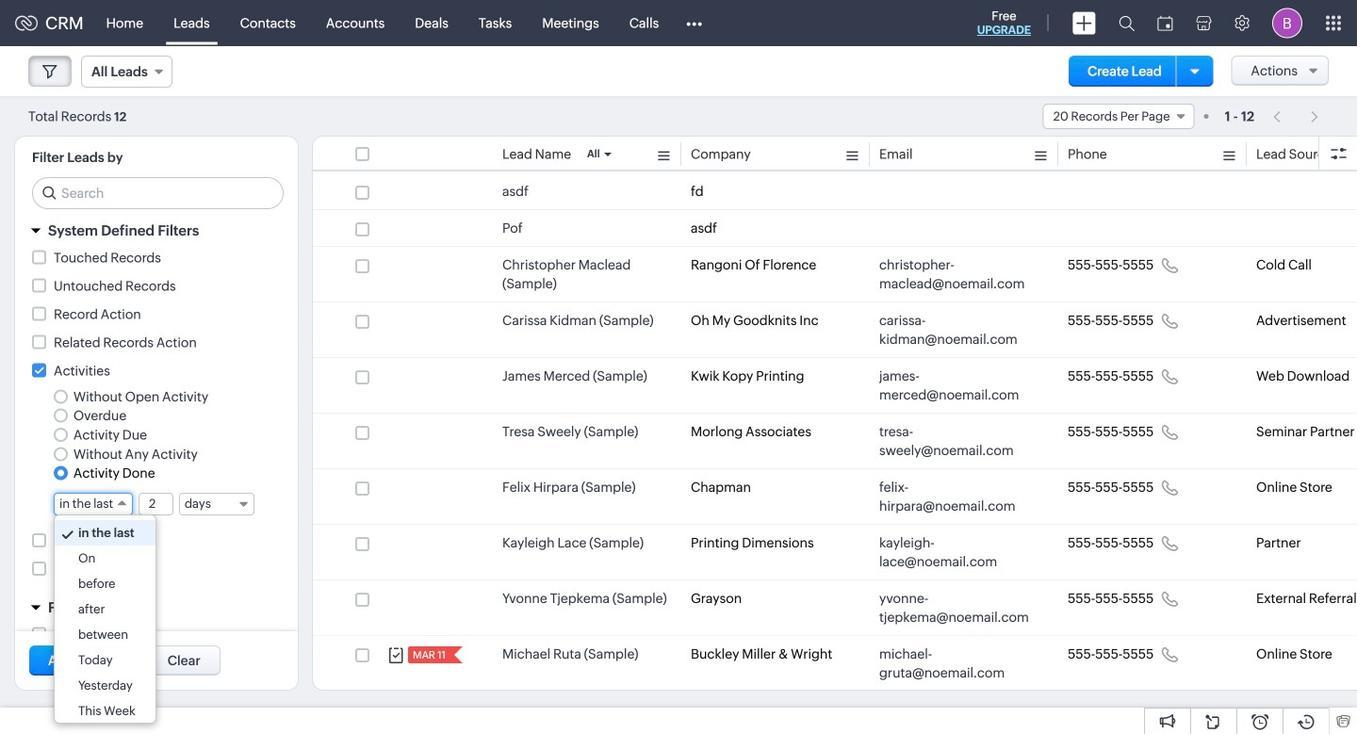 Task type: describe. For each thing, give the bounding box(es) containing it.
8 option from the top
[[55, 699, 156, 724]]

6 option from the top
[[55, 648, 156, 673]]

Search text field
[[33, 178, 283, 208]]

2 option from the top
[[55, 546, 156, 572]]

3 option from the top
[[55, 572, 156, 597]]

5 option from the top
[[55, 622, 156, 648]]



Task type: locate. For each thing, give the bounding box(es) containing it.
None field
[[54, 493, 133, 516]]

logo image
[[15, 16, 38, 31]]

row group
[[313, 173, 1358, 734]]

None text field
[[140, 494, 173, 515]]

option
[[55, 521, 156, 546], [55, 546, 156, 572], [55, 572, 156, 597], [55, 597, 156, 622], [55, 622, 156, 648], [55, 648, 156, 673], [55, 673, 156, 699], [55, 699, 156, 724]]

7 option from the top
[[55, 673, 156, 699]]

list box
[[55, 516, 156, 724]]

navigation
[[1265, 103, 1329, 130]]

4 option from the top
[[55, 597, 156, 622]]

1 option from the top
[[55, 521, 156, 546]]



Task type: vqa. For each thing, say whether or not it's contained in the screenshot.
8th OPTION from the bottom of the page
yes



